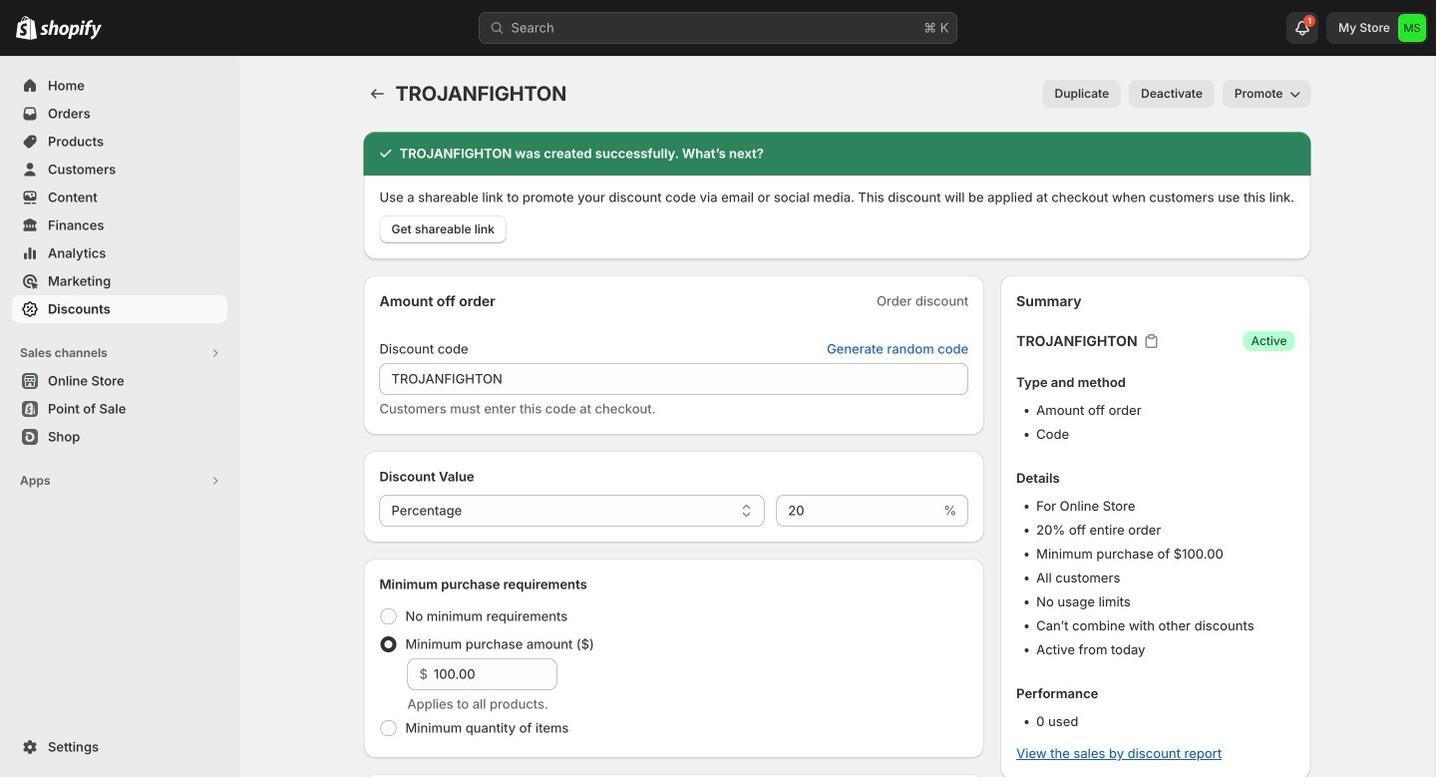 Task type: describe. For each thing, give the bounding box(es) containing it.
shopify image
[[40, 20, 102, 40]]

0.00 text field
[[434, 659, 557, 690]]



Task type: locate. For each thing, give the bounding box(es) containing it.
shopify image
[[16, 16, 37, 40]]

my store image
[[1399, 14, 1427, 42]]

None text field
[[380, 363, 969, 395], [777, 495, 940, 527], [380, 363, 969, 395], [777, 495, 940, 527]]



